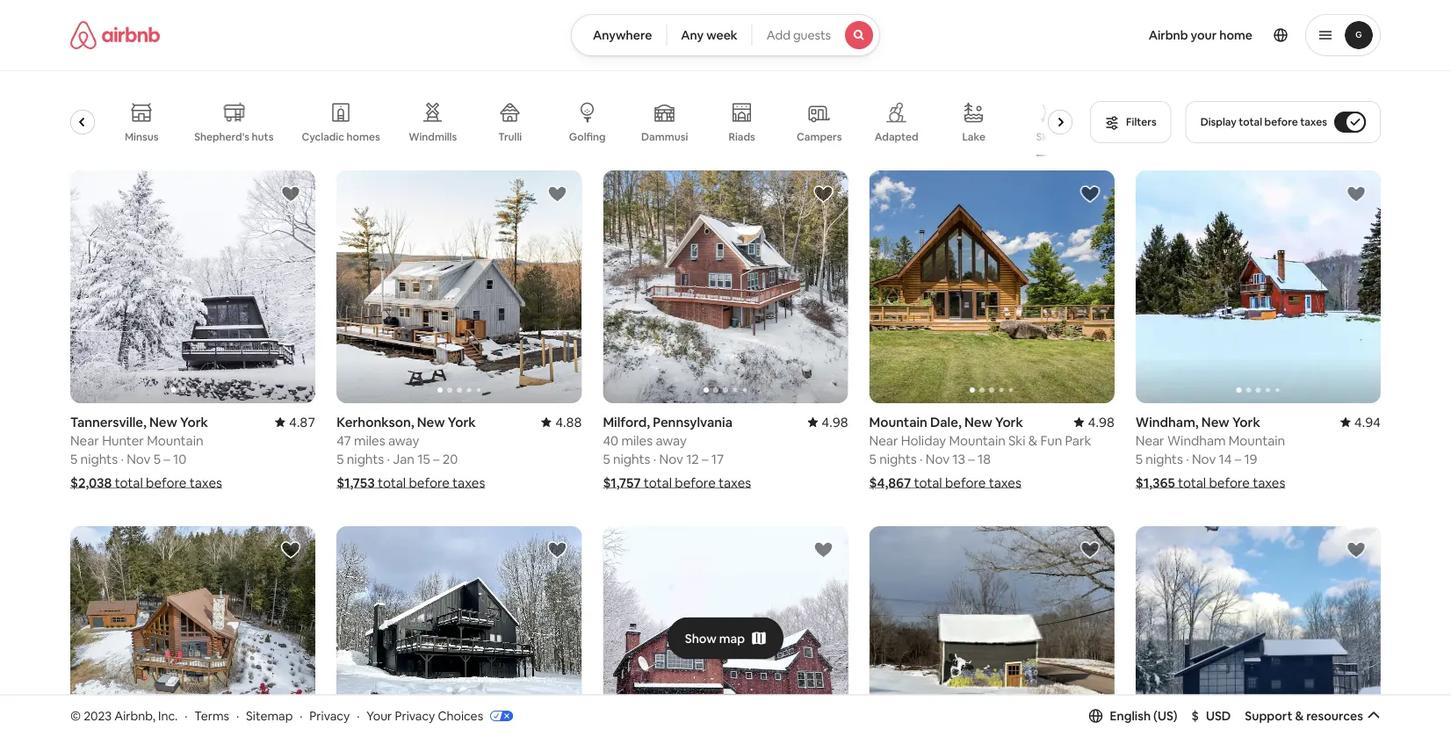 Task type: locate. For each thing, give the bounding box(es) containing it.
& right ski
[[1029, 432, 1038, 449]]

near down tannersville,
[[70, 432, 99, 449]]

2 miles from the left
[[354, 432, 385, 449]]

terms link
[[194, 708, 229, 724]]

miles inside kerhonkson, new york 47 miles away 5 nights · jan 15 – 20 $1,753 total before taxes
[[354, 432, 385, 449]]

1 horizontal spatial &
[[1295, 708, 1304, 724]]

· inside mountain dale, new york near holiday mountain ski & fun park 5 nights · nov 13 – 18 $4,867 total before taxes
[[920, 451, 923, 468]]

tannersville,
[[70, 414, 147, 431]]

add
[[767, 27, 791, 43]]

2 new from the left
[[417, 414, 445, 431]]

4 york from the left
[[1233, 414, 1261, 431]]

5 up $2,038
[[70, 451, 78, 468]]

1 york from the left
[[180, 414, 208, 431]]

nights up the $4,867
[[880, 451, 917, 468]]

5 5 from the left
[[870, 451, 877, 468]]

new right dale, in the right of the page
[[965, 414, 993, 431]]

nov inside mountain dale, new york near holiday mountain ski & fun park 5 nights · nov 13 – 18 $4,867 total before taxes
[[926, 451, 950, 468]]

filters
[[1127, 115, 1157, 129]]

· down holiday
[[920, 451, 923, 468]]

anywhere button
[[571, 14, 667, 56]]

near for near hunter mountain
[[70, 432, 99, 449]]

nov inside "windham, new york near windham mountain 5 nights · nov 14 – 19 $1,365 total before taxes"
[[1192, 451, 1216, 468]]

sitemap link
[[246, 708, 293, 724]]

· inside the tannersville, new york near hunter mountain 5 nights · nov 5 – 10 $2,038 total before taxes
[[121, 451, 124, 468]]

· down windham
[[1186, 451, 1189, 468]]

nights up $2,038
[[80, 451, 118, 468]]

nov inside the tannersville, new york near hunter mountain 5 nights · nov 5 – 10 $2,038 total before taxes
[[127, 451, 151, 468]]

display
[[1201, 115, 1237, 129]]

total inside "button"
[[1239, 115, 1263, 129]]

york for kerhonkson, new york
[[448, 414, 476, 431]]

(us)
[[1154, 708, 1178, 724]]

york up 10
[[180, 414, 208, 431]]

near left holiday
[[870, 432, 898, 449]]

1 vertical spatial &
[[1295, 708, 1304, 724]]

new inside the tannersville, new york near hunter mountain 5 nights · nov 5 – 10 $2,038 total before taxes
[[149, 414, 177, 431]]

1 near from the left
[[70, 432, 99, 449]]

3 york from the left
[[995, 414, 1024, 431]]

york inside the tannersville, new york near hunter mountain 5 nights · nov 5 – 10 $2,038 total before taxes
[[180, 414, 208, 431]]

2 4.98 from the left
[[1088, 414, 1115, 431]]

miles down kerhonkson,
[[354, 432, 385, 449]]

4.98
[[822, 414, 848, 431], [1088, 414, 1115, 431]]

– for tannersville, new york near hunter mountain 5 nights · nov 5 – 10 $2,038 total before taxes
[[164, 451, 170, 468]]

home
[[1220, 27, 1253, 43]]

1 horizontal spatial miles
[[622, 432, 653, 449]]

new up 10
[[149, 414, 177, 431]]

before
[[1265, 115, 1298, 129], [146, 474, 187, 491], [675, 474, 716, 491], [409, 474, 450, 491], [945, 474, 986, 491], [1209, 474, 1250, 491]]

total right $1,757
[[644, 474, 672, 491]]

away up 'jan'
[[388, 432, 419, 449]]

0 horizontal spatial &
[[1029, 432, 1038, 449]]

york up ski
[[995, 414, 1024, 431]]

3 – from the left
[[433, 451, 440, 468]]

before right the 'display'
[[1265, 115, 1298, 129]]

©
[[70, 708, 81, 724]]

near down windham,
[[1136, 432, 1165, 449]]

1 horizontal spatial 4.98
[[1088, 414, 1115, 431]]

2 near from the left
[[870, 432, 898, 449]]

total inside mountain dale, new york near holiday mountain ski & fun park 5 nights · nov 13 – 18 $4,867 total before taxes
[[914, 474, 942, 491]]

add to wishlist: mountain dale, new york image
[[1080, 184, 1101, 205]]

– inside kerhonkson, new york 47 miles away 5 nights · jan 15 – 20 $1,753 total before taxes
[[433, 451, 440, 468]]

airbnb
[[1149, 27, 1189, 43]]

1 4.98 from the left
[[822, 414, 848, 431]]

4.98 out of 5 average rating image
[[808, 414, 848, 431], [1074, 414, 1115, 431]]

taxes
[[1301, 115, 1328, 129], [190, 474, 222, 491], [719, 474, 751, 491], [453, 474, 485, 491], [989, 474, 1022, 491], [1253, 474, 1286, 491]]

nov left 12
[[659, 451, 683, 468]]

5 nights from the left
[[1146, 451, 1183, 468]]

1 nov from the left
[[127, 451, 151, 468]]

3 nights from the left
[[347, 451, 384, 468]]

15
[[418, 451, 430, 468]]

5 – from the left
[[1235, 451, 1242, 468]]

4.98 out of 5 average rating image for milford, pennsylvania 40 miles away 5 nights · nov 12 – 17 $1,757 total before taxes
[[808, 414, 848, 431]]

1 – from the left
[[164, 451, 170, 468]]

york up 20
[[448, 414, 476, 431]]

· left your on the left of the page
[[357, 708, 360, 724]]

1 new from the left
[[149, 414, 177, 431]]

tannersville, new york near hunter mountain 5 nights · nov 5 – 10 $2,038 total before taxes
[[70, 414, 222, 491]]

1 privacy from the left
[[310, 708, 350, 724]]

5 inside mountain dale, new york near holiday mountain ski & fun park 5 nights · nov 13 – 18 $4,867 total before taxes
[[870, 451, 877, 468]]

None search field
[[571, 14, 880, 56]]

– right 13
[[969, 451, 975, 468]]

5 up $1,365
[[1136, 451, 1143, 468]]

$4,867
[[870, 474, 911, 491]]

5 down the 47
[[337, 451, 344, 468]]

near
[[70, 432, 99, 449], [870, 432, 898, 449], [1136, 432, 1165, 449]]

near inside "windham, new york near windham mountain 5 nights · nov 14 – 19 $1,365 total before taxes"
[[1136, 432, 1165, 449]]

support
[[1245, 708, 1293, 724]]

away up 12
[[656, 432, 687, 449]]

4 nights from the left
[[880, 451, 917, 468]]

taxes inside the display total before taxes "button"
[[1301, 115, 1328, 129]]

your
[[367, 708, 392, 724]]

3 near from the left
[[1136, 432, 1165, 449]]

away inside milford, pennsylvania 40 miles away 5 nights · nov 12 – 17 $1,757 total before taxes
[[656, 432, 687, 449]]

before down 12
[[675, 474, 716, 491]]

nights inside milford, pennsylvania 40 miles away 5 nights · nov 12 – 17 $1,757 total before taxes
[[613, 451, 651, 468]]

2 away from the left
[[388, 432, 419, 449]]

english
[[1110, 708, 1151, 724]]

– inside the tannersville, new york near hunter mountain 5 nights · nov 5 – 10 $2,038 total before taxes
[[164, 451, 170, 468]]

nights inside kerhonkson, new york 47 miles away 5 nights · jan 15 – 20 $1,753 total before taxes
[[347, 451, 384, 468]]

– left 10
[[164, 451, 170, 468]]

add guests button
[[752, 14, 880, 56]]

fun
[[1041, 432, 1063, 449]]

nights up $1,753 on the left of page
[[347, 451, 384, 468]]

york inside kerhonkson, new york 47 miles away 5 nights · jan 15 – 20 $1,753 total before taxes
[[448, 414, 476, 431]]

2 4.98 out of 5 average rating image from the left
[[1074, 414, 1115, 431]]

nov down hunter
[[127, 451, 151, 468]]

new for kerhonkson,
[[417, 414, 445, 431]]

windham
[[1168, 432, 1226, 449]]

·
[[121, 451, 124, 468], [654, 451, 657, 468], [387, 451, 390, 468], [920, 451, 923, 468], [1186, 451, 1189, 468], [185, 708, 188, 724], [236, 708, 239, 724], [300, 708, 303, 724], [357, 708, 360, 724]]

2 horizontal spatial near
[[1136, 432, 1165, 449]]

total down 'jan'
[[378, 474, 406, 491]]

– left the '19'
[[1235, 451, 1242, 468]]

& right support
[[1295, 708, 1304, 724]]

1 4.98 out of 5 average rating image from the left
[[808, 414, 848, 431]]

– right 15
[[433, 451, 440, 468]]

total right the $4,867
[[914, 474, 942, 491]]

your
[[1191, 27, 1217, 43]]

10
[[173, 451, 187, 468]]

group
[[40, 88, 1080, 156], [70, 170, 316, 404], [337, 170, 582, 404], [603, 170, 848, 404], [870, 170, 1115, 404], [1136, 170, 1381, 404], [70, 527, 316, 737], [337, 527, 582, 737], [603, 527, 848, 737], [870, 527, 1115, 737], [1136, 527, 1381, 737]]

· left 12
[[654, 451, 657, 468]]

1 horizontal spatial privacy
[[395, 708, 435, 724]]

away
[[656, 432, 687, 449], [388, 432, 419, 449]]

campers
[[797, 130, 843, 144]]

near inside the tannersville, new york near hunter mountain 5 nights · nov 5 – 10 $2,038 total before taxes
[[70, 432, 99, 449]]

before inside the display total before taxes "button"
[[1265, 115, 1298, 129]]

4 5 from the left
[[337, 451, 344, 468]]

4 – from the left
[[969, 451, 975, 468]]

2 5 from the left
[[154, 451, 161, 468]]

add to wishlist: jewett, new york image
[[547, 540, 568, 561]]

0 horizontal spatial privacy
[[310, 708, 350, 724]]

mountain up 10
[[147, 432, 203, 449]]

$1,365
[[1136, 474, 1175, 491]]

5 down 40
[[603, 451, 610, 468]]

nights
[[80, 451, 118, 468], [613, 451, 651, 468], [347, 451, 384, 468], [880, 451, 917, 468], [1146, 451, 1183, 468]]

2 nov from the left
[[659, 451, 683, 468]]

add to wishlist: tannersville, new york image
[[280, 184, 302, 205]]

1 horizontal spatial 4.98 out of 5 average rating image
[[1074, 414, 1115, 431]]

5
[[70, 451, 78, 468], [154, 451, 161, 468], [603, 451, 610, 468], [337, 451, 344, 468], [870, 451, 877, 468], [1136, 451, 1143, 468]]

3 nov from the left
[[926, 451, 950, 468]]

taxes inside milford, pennsylvania 40 miles away 5 nights · nov 12 – 17 $1,757 total before taxes
[[719, 474, 751, 491]]

· left 'jan'
[[387, 451, 390, 468]]

2 privacy from the left
[[395, 708, 435, 724]]

4 new from the left
[[1202, 414, 1230, 431]]

nov down windham
[[1192, 451, 1216, 468]]

total inside milford, pennsylvania 40 miles away 5 nights · nov 12 – 17 $1,757 total before taxes
[[644, 474, 672, 491]]

1 horizontal spatial near
[[870, 432, 898, 449]]

0 horizontal spatial miles
[[354, 432, 385, 449]]

terms · sitemap · privacy ·
[[194, 708, 360, 724]]

milford,
[[603, 414, 650, 431]]

miles inside milford, pennsylvania 40 miles away 5 nights · nov 12 – 17 $1,757 total before taxes
[[622, 432, 653, 449]]

nov left 13
[[926, 451, 950, 468]]

before down 15
[[409, 474, 450, 491]]

kerhonkson, new york 47 miles away 5 nights · jan 15 – 20 $1,753 total before taxes
[[337, 414, 485, 491]]

week
[[707, 27, 738, 43]]

nov
[[127, 451, 151, 468], [659, 451, 683, 468], [926, 451, 950, 468], [1192, 451, 1216, 468]]

nights inside mountain dale, new york near holiday mountain ski & fun park 5 nights · nov 13 – 18 $4,867 total before taxes
[[880, 451, 917, 468]]

miles down milford,
[[622, 432, 653, 449]]

before down 13
[[945, 474, 986, 491]]

0 vertical spatial &
[[1029, 432, 1038, 449]]

4.94 out of 5 average rating image
[[1341, 414, 1381, 431]]

new inside kerhonkson, new york 47 miles away 5 nights · jan 15 – 20 $1,753 total before taxes
[[417, 414, 445, 431]]

milford, pennsylvania 40 miles away 5 nights · nov 12 – 17 $1,757 total before taxes
[[603, 414, 751, 491]]

before down 10
[[146, 474, 187, 491]]

none search field containing anywhere
[[571, 14, 880, 56]]

© 2023 airbnb, inc. ·
[[70, 708, 188, 724]]

total
[[1239, 115, 1263, 129], [115, 474, 143, 491], [644, 474, 672, 491], [378, 474, 406, 491], [914, 474, 942, 491], [1178, 474, 1207, 491]]

new up 15
[[417, 414, 445, 431]]

away inside kerhonkson, new york 47 miles away 5 nights · jan 15 – 20 $1,753 total before taxes
[[388, 432, 419, 449]]

5 inside milford, pennsylvania 40 miles away 5 nights · nov 12 – 17 $1,757 total before taxes
[[603, 451, 610, 468]]

0 horizontal spatial 4.98 out of 5 average rating image
[[808, 414, 848, 431]]

inc.
[[158, 708, 178, 724]]

total right the 'display'
[[1239, 115, 1263, 129]]

park
[[1065, 432, 1092, 449]]

1 away from the left
[[656, 432, 687, 449]]

–
[[164, 451, 170, 468], [702, 451, 709, 468], [433, 451, 440, 468], [969, 451, 975, 468], [1235, 451, 1242, 468]]

2 nights from the left
[[613, 451, 651, 468]]

privacy
[[310, 708, 350, 724], [395, 708, 435, 724]]

3 5 from the left
[[603, 451, 610, 468]]

0 horizontal spatial 4.98
[[822, 414, 848, 431]]

mountain
[[870, 414, 928, 431], [147, 432, 203, 449], [949, 432, 1006, 449], [1229, 432, 1286, 449]]

1 horizontal spatial away
[[656, 432, 687, 449]]

total right $1,365
[[1178, 474, 1207, 491]]

trulli
[[499, 130, 523, 144]]

add to wishlist: jewett, new york image
[[280, 540, 302, 561]]

5 left 10
[[154, 451, 161, 468]]

mountain up the '19'
[[1229, 432, 1286, 449]]

nights inside "windham, new york near windham mountain 5 nights · nov 14 – 19 $1,365 total before taxes"
[[1146, 451, 1183, 468]]

filters button
[[1091, 101, 1172, 143]]

sitemap
[[246, 708, 293, 724]]

add to wishlist: hillsdale, new york image
[[1346, 540, 1367, 561]]

6 5 from the left
[[1136, 451, 1143, 468]]

0 horizontal spatial add to wishlist: windham, new york image
[[813, 540, 834, 561]]

adapted
[[875, 130, 919, 144]]

mountain up holiday
[[870, 414, 928, 431]]

1 miles from the left
[[622, 432, 653, 449]]

nights inside the tannersville, new york near hunter mountain 5 nights · nov 5 – 10 $2,038 total before taxes
[[80, 451, 118, 468]]

2 york from the left
[[448, 414, 476, 431]]

privacy right your on the left of the page
[[395, 708, 435, 724]]

– inside "windham, new york near windham mountain 5 nights · nov 14 – 19 $1,365 total before taxes"
[[1235, 451, 1242, 468]]

nights up $1,365
[[1146, 451, 1183, 468]]

· inside kerhonkson, new york 47 miles away 5 nights · jan 15 – 20 $1,753 total before taxes
[[387, 451, 390, 468]]

new inside "windham, new york near windham mountain 5 nights · nov 14 – 19 $1,365 total before taxes"
[[1202, 414, 1230, 431]]

near inside mountain dale, new york near holiday mountain ski & fun park 5 nights · nov 13 – 18 $4,867 total before taxes
[[870, 432, 898, 449]]

· down hunter
[[121, 451, 124, 468]]

windham,
[[1136, 414, 1199, 431]]

20
[[443, 451, 458, 468]]

york
[[180, 414, 208, 431], [448, 414, 476, 431], [995, 414, 1024, 431], [1233, 414, 1261, 431]]

5 up the $4,867
[[870, 451, 877, 468]]

– left 17
[[702, 451, 709, 468]]

map
[[719, 631, 745, 646]]

0 horizontal spatial away
[[388, 432, 419, 449]]

new up windham
[[1202, 414, 1230, 431]]

any
[[681, 27, 704, 43]]

4 nov from the left
[[1192, 451, 1216, 468]]

· inside "windham, new york near windham mountain 5 nights · nov 14 – 19 $1,365 total before taxes"
[[1186, 451, 1189, 468]]

nov inside milford, pennsylvania 40 miles away 5 nights · nov 12 – 17 $1,757 total before taxes
[[659, 451, 683, 468]]

3 new from the left
[[965, 414, 993, 431]]

taxes inside kerhonkson, new york 47 miles away 5 nights · jan 15 – 20 $1,753 total before taxes
[[453, 474, 485, 491]]

total right $2,038
[[115, 474, 143, 491]]

york up the '19'
[[1233, 414, 1261, 431]]

york inside "windham, new york near windham mountain 5 nights · nov 14 – 19 $1,365 total before taxes"
[[1233, 414, 1261, 431]]

0 horizontal spatial near
[[70, 432, 99, 449]]

2 – from the left
[[702, 451, 709, 468]]

nights up $1,757
[[613, 451, 651, 468]]

any week button
[[666, 14, 753, 56]]

profile element
[[902, 0, 1381, 70]]

privacy left your on the left of the page
[[310, 708, 350, 724]]

1 nights from the left
[[80, 451, 118, 468]]

before down 14
[[1209, 474, 1250, 491]]

1 5 from the left
[[70, 451, 78, 468]]

add to wishlist: windham, new york image
[[1346, 184, 1367, 205], [813, 540, 834, 561], [1080, 540, 1101, 561]]

guests
[[793, 27, 831, 43]]



Task type: describe. For each thing, give the bounding box(es) containing it.
minsus
[[125, 130, 159, 144]]

airbnb your home link
[[1138, 17, 1264, 54]]

your privacy choices
[[367, 708, 483, 724]]

4.98 for mountain dale, new york near holiday mountain ski & fun park 5 nights · nov 13 – 18 $4,867 total before taxes
[[1088, 414, 1115, 431]]

dale,
[[931, 414, 962, 431]]

– for kerhonkson, new york 47 miles away 5 nights · jan 15 – 20 $1,753 total before taxes
[[433, 451, 440, 468]]

5 inside "windham, new york near windham mountain 5 nights · nov 14 – 19 $1,365 total before taxes"
[[1136, 451, 1143, 468]]

before inside mountain dale, new york near holiday mountain ski & fun park 5 nights · nov 13 – 18 $4,867 total before taxes
[[945, 474, 986, 491]]

18
[[978, 451, 991, 468]]

before inside milford, pennsylvania 40 miles away 5 nights · nov 12 – 17 $1,757 total before taxes
[[675, 474, 716, 491]]

terms
[[194, 708, 229, 724]]

york for windham, new york
[[1233, 414, 1261, 431]]

your privacy choices link
[[367, 708, 513, 725]]

nights for windham, new york near windham mountain 5 nights · nov 14 – 19 $1,365 total before taxes
[[1146, 451, 1183, 468]]

any week
[[681, 27, 738, 43]]

shepherd's
[[195, 130, 250, 143]]

1 horizontal spatial add to wishlist: windham, new york image
[[1080, 540, 1101, 561]]

4.87 out of 5 average rating image
[[275, 414, 316, 431]]

resources
[[1307, 708, 1364, 724]]

$1,753
[[337, 474, 375, 491]]

airbnb your home
[[1149, 27, 1253, 43]]

hunter
[[102, 432, 144, 449]]

usd
[[1206, 708, 1231, 724]]

13
[[953, 451, 966, 468]]

dammusi
[[642, 130, 689, 144]]

add to wishlist: kerhonkson, new york image
[[547, 184, 568, 205]]

total inside the tannersville, new york near hunter mountain 5 nights · nov 5 – 10 $2,038 total before taxes
[[115, 474, 143, 491]]

support & resources button
[[1245, 708, 1381, 724]]

– inside mountain dale, new york near holiday mountain ski & fun park 5 nights · nov 13 – 18 $4,867 total before taxes
[[969, 451, 975, 468]]

12
[[686, 451, 699, 468]]

show
[[685, 631, 717, 646]]

2023
[[84, 708, 112, 724]]

mountain inside the tannersville, new york near hunter mountain 5 nights · nov 5 – 10 $2,038 total before taxes
[[147, 432, 203, 449]]

– for windham, new york near windham mountain 5 nights · nov 14 – 19 $1,365 total before taxes
[[1235, 451, 1242, 468]]

17
[[712, 451, 724, 468]]

jan
[[393, 451, 415, 468]]

windham, new york near windham mountain 5 nights · nov 14 – 19 $1,365 total before taxes
[[1136, 414, 1286, 491]]

add guests
[[767, 27, 831, 43]]

14
[[1219, 451, 1232, 468]]

new for tannersville,
[[149, 414, 177, 431]]

· right inc. on the bottom left of page
[[185, 708, 188, 724]]

4.88
[[555, 414, 582, 431]]

skiing
[[1037, 130, 1067, 144]]

4.88 out of 5 average rating image
[[541, 414, 582, 431]]

total inside kerhonkson, new york 47 miles away 5 nights · jan 15 – 20 $1,753 total before taxes
[[378, 474, 406, 491]]

$ usd
[[1192, 708, 1231, 724]]

support & resources
[[1245, 708, 1364, 724]]

group containing shepherd's huts
[[40, 88, 1080, 156]]

mountain inside "windham, new york near windham mountain 5 nights · nov 14 – 19 $1,365 total before taxes"
[[1229, 432, 1286, 449]]

show map button
[[668, 617, 784, 660]]

before inside the tannersville, new york near hunter mountain 5 nights · nov 5 – 10 $2,038 total before taxes
[[146, 474, 187, 491]]

taxes inside "windham, new york near windham mountain 5 nights · nov 14 – 19 $1,365 total before taxes"
[[1253, 474, 1286, 491]]

$2,038
[[70, 474, 112, 491]]

4.94
[[1355, 414, 1381, 431]]

19
[[1245, 451, 1258, 468]]

47
[[337, 432, 351, 449]]

show map
[[685, 631, 745, 646]]

hanoks
[[46, 130, 83, 144]]

$1,757
[[603, 474, 641, 491]]

· inside milford, pennsylvania 40 miles away 5 nights · nov 12 – 17 $1,757 total before taxes
[[654, 451, 657, 468]]

nights for kerhonkson, new york 47 miles away 5 nights · jan 15 – 20 $1,753 total before taxes
[[347, 451, 384, 468]]

anywhere
[[593, 27, 652, 43]]

taxes inside mountain dale, new york near holiday mountain ski & fun park 5 nights · nov 13 – 18 $4,867 total before taxes
[[989, 474, 1022, 491]]

english (us) button
[[1089, 708, 1178, 724]]

mountain dale, new york near holiday mountain ski & fun park 5 nights · nov 13 – 18 $4,867 total before taxes
[[870, 414, 1092, 491]]

pennsylvania
[[653, 414, 733, 431]]

display total before taxes button
[[1186, 101, 1381, 143]]

4.98 for milford, pennsylvania 40 miles away 5 nights · nov 12 – 17 $1,757 total before taxes
[[822, 414, 848, 431]]

new inside mountain dale, new york near holiday mountain ski & fun park 5 nights · nov 13 – 18 $4,867 total before taxes
[[965, 414, 993, 431]]

huts
[[252, 130, 274, 143]]

york for tannersville, new york
[[180, 414, 208, 431]]

kerhonkson,
[[337, 414, 414, 431]]

4.98 out of 5 average rating image for mountain dale, new york near holiday mountain ski & fun park 5 nights · nov 13 – 18 $4,867 total before taxes
[[1074, 414, 1115, 431]]

2 horizontal spatial add to wishlist: windham, new york image
[[1346, 184, 1367, 205]]

english (us)
[[1110, 708, 1178, 724]]

golfing
[[570, 130, 606, 144]]

5 inside kerhonkson, new york 47 miles away 5 nights · jan 15 – 20 $1,753 total before taxes
[[337, 451, 344, 468]]

shepherd's huts
[[195, 130, 274, 143]]

york inside mountain dale, new york near holiday mountain ski & fun park 5 nights · nov 13 – 18 $4,867 total before taxes
[[995, 414, 1024, 431]]

lake
[[963, 130, 986, 144]]

before inside "windham, new york near windham mountain 5 nights · nov 14 – 19 $1,365 total before taxes"
[[1209, 474, 1250, 491]]

new for windham,
[[1202, 414, 1230, 431]]

· right terms link
[[236, 708, 239, 724]]

– inside milford, pennsylvania 40 miles away 5 nights · nov 12 – 17 $1,757 total before taxes
[[702, 451, 709, 468]]

ski
[[1009, 432, 1026, 449]]

4.87
[[289, 414, 316, 431]]

taxes inside the tannersville, new york near hunter mountain 5 nights · nov 5 – 10 $2,038 total before taxes
[[190, 474, 222, 491]]

display total before taxes
[[1201, 115, 1328, 129]]

choices
[[438, 708, 483, 724]]

homes
[[347, 130, 381, 144]]

riads
[[729, 130, 756, 144]]

near for near windham mountain
[[1136, 432, 1165, 449]]

total inside "windham, new york near windham mountain 5 nights · nov 14 – 19 $1,365 total before taxes"
[[1178, 474, 1207, 491]]

cycladic
[[302, 130, 345, 144]]

& inside mountain dale, new york near holiday mountain ski & fun park 5 nights · nov 13 – 18 $4,867 total before taxes
[[1029, 432, 1038, 449]]

$
[[1192, 708, 1199, 724]]

airbnb,
[[114, 708, 155, 724]]

nights for tannersville, new york near hunter mountain 5 nights · nov 5 – 10 $2,038 total before taxes
[[80, 451, 118, 468]]

windmills
[[409, 130, 458, 144]]

· left 'privacy' link
[[300, 708, 303, 724]]

add to wishlist: milford, pennsylvania image
[[813, 184, 834, 205]]

mountain up 18
[[949, 432, 1006, 449]]

holiday
[[901, 432, 946, 449]]

privacy link
[[310, 708, 350, 724]]

before inside kerhonkson, new york 47 miles away 5 nights · jan 15 – 20 $1,753 total before taxes
[[409, 474, 450, 491]]

40
[[603, 432, 619, 449]]

cycladic homes
[[302, 130, 381, 144]]



Task type: vqa. For each thing, say whether or not it's contained in the screenshot.


